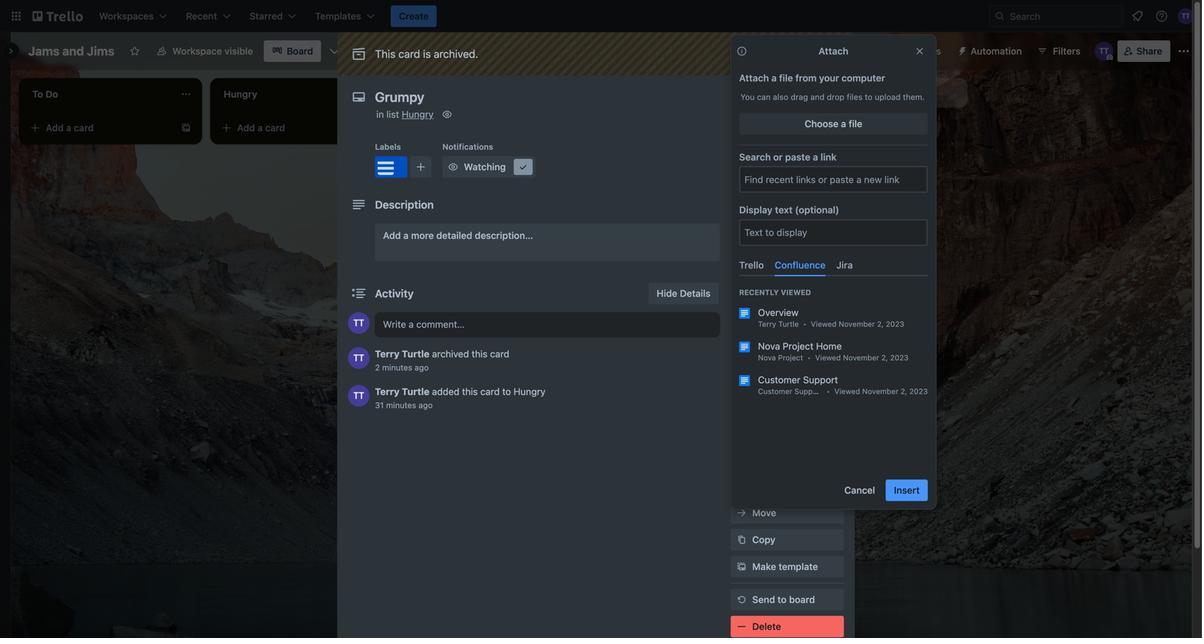 Task type: locate. For each thing, give the bounding box(es) containing it.
add a card button
[[24, 117, 175, 139], [216, 117, 367, 139], [407, 117, 558, 139]]

sm image for cover
[[735, 290, 748, 303]]

actions
[[731, 489, 761, 498]]

sm image inside delete link
[[735, 621, 748, 634]]

1 vertical spatial 2,
[[882, 354, 888, 363]]

0 vertical spatial power-ups
[[892, 45, 941, 57]]

0 vertical spatial this
[[472, 349, 488, 360]]

customer down add power-ups
[[758, 387, 793, 396]]

1 horizontal spatial power-ups
[[892, 45, 941, 57]]

1 add a card from the left
[[46, 122, 94, 133]]

sm image left copy
[[735, 534, 748, 547]]

sm image
[[735, 155, 748, 168], [517, 160, 530, 174], [735, 507, 748, 520], [735, 621, 748, 634]]

viewed down home
[[815, 354, 841, 363]]

sm image for move
[[735, 507, 748, 520]]

list item image for customer
[[739, 376, 750, 386]]

send
[[752, 595, 775, 606]]

terry turtle archived this card 2 minutes ago
[[375, 349, 509, 373]]

0 horizontal spatial add a card button
[[24, 117, 175, 139]]

support down add power-ups
[[795, 387, 823, 396]]

2 minutes ago link
[[375, 363, 429, 373]]

file down files
[[849, 118, 863, 129]]

automation inside automation button
[[971, 45, 1022, 57]]

list item image down custom fields button
[[739, 342, 750, 353]]

1 horizontal spatial •
[[808, 354, 811, 363]]

attach
[[819, 45, 849, 57], [739, 72, 769, 84]]

files
[[847, 92, 863, 102]]

copy link
[[731, 530, 844, 551]]

terry turtle (terryturtle) image
[[1178, 8, 1194, 24], [1095, 42, 1114, 61], [348, 313, 370, 334], [348, 348, 370, 369]]

2 vertical spatial 2023
[[910, 387, 928, 396]]

cover
[[752, 291, 779, 302]]

0 vertical spatial customer
[[758, 375, 801, 386]]

2 vertical spatial list item image
[[739, 376, 750, 386]]

ago
[[415, 363, 429, 373], [419, 401, 433, 410]]

2,
[[877, 320, 884, 329], [882, 354, 888, 363], [901, 387, 907, 396]]

2
[[375, 363, 380, 373]]

sm image inside automation button
[[952, 40, 971, 59]]

trello
[[739, 260, 764, 271]]

1 vertical spatial november
[[843, 354, 879, 363]]

list item image left add power-ups
[[739, 376, 750, 386]]

• inside overview terry turtle • viewed november 2, 2023
[[803, 320, 807, 329]]

2, inside overview terry turtle • viewed november 2, 2023
[[877, 320, 884, 329]]

list item image inside nova project home option
[[739, 342, 750, 353]]

this for archived
[[472, 349, 488, 360]]

2 vertical spatial power-
[[773, 372, 804, 383]]

send to board
[[752, 595, 815, 606]]

turtle inside terry turtle added this card to hungry 31 minutes ago
[[402, 386, 429, 398]]

sm image right hungry link
[[440, 108, 454, 121]]

customer support option
[[729, 368, 939, 402]]

to right send
[[778, 595, 787, 606]]

add a more detailed description…
[[383, 230, 533, 241]]

sm image inside labels link
[[735, 182, 748, 195]]

1 vertical spatial terry
[[375, 349, 400, 360]]

this
[[472, 349, 488, 360], [462, 386, 478, 398]]

sm image right watching
[[517, 160, 530, 174]]

1 vertical spatial list
[[387, 109, 399, 120]]

them.
[[903, 92, 925, 102]]

viewed down the "nova project home nova project • viewed november 2, 2023"
[[835, 387, 860, 396]]

sm image inside make template link
[[735, 561, 748, 574]]

power-ups down custom
[[731, 352, 775, 362]]

file up also
[[779, 72, 793, 84]]

card
[[399, 48, 420, 60], [74, 122, 94, 133], [265, 122, 285, 133], [457, 122, 477, 133], [759, 137, 777, 146], [490, 349, 509, 360], [480, 386, 500, 398]]

another
[[829, 87, 864, 98]]

ups inside power-ups button
[[923, 45, 941, 57]]

this for added
[[462, 386, 478, 398]]

sm image inside watching button
[[446, 160, 460, 174]]

show menu image
[[1177, 44, 1191, 58]]

terry inside overview terry turtle • viewed november 2, 2023
[[758, 320, 776, 329]]

turtle inside terry turtle archived this card 2 minutes ago
[[402, 349, 429, 360]]

2 vertical spatial •
[[827, 387, 830, 396]]

2 add a card from the left
[[237, 122, 285, 133]]

1 horizontal spatial file
[[849, 118, 863, 129]]

and left jims
[[62, 44, 84, 58]]

0 vertical spatial automation
[[971, 45, 1022, 57]]

minutes inside terry turtle added this card to hungry 31 minutes ago
[[386, 401, 416, 410]]

tab list containing trello
[[734, 254, 933, 277]]

viewed down attachment button at the right of the page
[[781, 288, 811, 297]]

3 list item image from the top
[[739, 376, 750, 386]]

sm image down actions
[[735, 507, 748, 520]]

0 vertical spatial minutes
[[382, 363, 412, 373]]

more info image
[[737, 46, 747, 57]]

1 list item image from the top
[[739, 308, 750, 319]]

ago inside terry turtle added this card to hungry 31 minutes ago
[[419, 401, 433, 410]]

sm image down notifications
[[446, 160, 460, 174]]

2 horizontal spatial power-
[[892, 45, 923, 57]]

0 vertical spatial ago
[[415, 363, 429, 373]]

sm image inside 'copy' link
[[735, 534, 748, 547]]

0 vertical spatial nova
[[758, 341, 780, 352]]

terry down overview
[[758, 320, 776, 329]]

power- inside power-ups button
[[892, 45, 923, 57]]

None text field
[[368, 85, 813, 109]]

1 vertical spatial list item image
[[739, 342, 750, 353]]

1 horizontal spatial add a card
[[237, 122, 285, 133]]

1 vertical spatial minutes
[[386, 401, 416, 410]]

file for choose
[[849, 118, 863, 129]]

sm image down add to card
[[735, 155, 748, 168]]

0 horizontal spatial power-ups
[[731, 352, 775, 362]]

2 horizontal spatial add a card
[[429, 122, 477, 133]]

description…
[[475, 230, 533, 241]]

list item image inside customer support option
[[739, 376, 750, 386]]

and
[[62, 44, 84, 58], [811, 92, 825, 102]]

to inside terry turtle added this card to hungry 31 minutes ago
[[502, 386, 511, 398]]

2, inside the "nova project home nova project • viewed november 2, 2023"
[[882, 354, 888, 363]]

0 vertical spatial 2023
[[886, 320, 904, 329]]

create
[[399, 10, 429, 22]]

in list hungry
[[376, 109, 434, 120]]

sm image left delete
[[735, 621, 748, 634]]

Search field
[[1006, 6, 1123, 26]]

minutes right 2
[[382, 363, 412, 373]]

add
[[809, 87, 827, 98], [46, 122, 64, 133], [237, 122, 255, 133], [429, 122, 446, 133], [731, 137, 747, 146], [383, 230, 401, 241], [752, 372, 770, 383]]

and inside the jams and jims text box
[[62, 44, 84, 58]]

this
[[375, 48, 396, 60]]

send to board link
[[731, 590, 844, 611]]

• inside customer support customer support • viewed november 2, 2023
[[827, 387, 830, 396]]

0 horizontal spatial and
[[62, 44, 84, 58]]

add a more detailed description… link
[[375, 224, 720, 261]]

added
[[432, 386, 460, 398]]

overview option
[[729, 301, 939, 335]]

0 horizontal spatial attach
[[739, 72, 769, 84]]

sm image right close popover 'image'
[[952, 40, 971, 59]]

sm image inside checklist link
[[735, 209, 748, 222]]

1 vertical spatial ups
[[759, 352, 775, 362]]

customer down custom fields
[[758, 375, 801, 386]]

0 vertical spatial list item image
[[739, 308, 750, 319]]

1 horizontal spatial automation
[[971, 45, 1022, 57]]

this inside terry turtle archived this card 2 minutes ago
[[472, 349, 488, 360]]

support down the "nova project home nova project • viewed november 2, 2023"
[[803, 375, 838, 386]]

2023 inside the "nova project home nova project • viewed november 2, 2023"
[[890, 354, 909, 363]]

0 notifications image
[[1130, 8, 1146, 24]]

1 vertical spatial ago
[[419, 401, 433, 410]]

delete link
[[731, 617, 844, 638]]

project down fields
[[783, 341, 814, 352]]

0 vertical spatial 2,
[[877, 320, 884, 329]]

dates button
[[731, 232, 844, 253]]

watching button
[[442, 156, 535, 178]]

terry turtle (terryturtle) image
[[348, 385, 370, 407]]

power-ups up them.
[[892, 45, 941, 57]]

ago down added
[[419, 401, 433, 410]]

turtle inside overview terry turtle • viewed november 2, 2023
[[779, 320, 799, 329]]

labels up 'display'
[[752, 183, 782, 194]]

to right added
[[502, 386, 511, 398]]

ups down the "nova project home nova project • viewed november 2, 2023"
[[804, 372, 822, 383]]

0 vertical spatial •
[[803, 320, 807, 329]]

0 horizontal spatial hungry
[[402, 109, 434, 120]]

1 vertical spatial and
[[811, 92, 825, 102]]

november up home
[[839, 320, 875, 329]]

1 horizontal spatial list
[[866, 87, 879, 98]]

tab list
[[734, 254, 933, 277]]

attach up you
[[739, 72, 769, 84]]

sm image inside watching button
[[517, 160, 530, 174]]

2 vertical spatial ups
[[804, 372, 822, 383]]

custom
[[752, 318, 787, 329]]

turtle
[[779, 320, 799, 329], [402, 349, 429, 360], [402, 386, 429, 398]]

november
[[839, 320, 875, 329], [843, 354, 879, 363], [862, 387, 899, 396]]

2 list item image from the top
[[739, 342, 750, 353]]

viewed inside the "nova project home nova project • viewed november 2, 2023"
[[815, 354, 841, 363]]

1 vertical spatial nova
[[758, 354, 776, 363]]

this inside terry turtle added this card to hungry 31 minutes ago
[[462, 386, 478, 398]]

drop
[[827, 92, 845, 102]]

project up add power-ups
[[778, 354, 803, 363]]

1 vertical spatial automation
[[731, 406, 777, 416]]

2023 inside overview terry turtle • viewed november 2, 2023
[[886, 320, 904, 329]]

labels up color: blue, title: none icon
[[375, 142, 401, 152]]

0 vertical spatial november
[[839, 320, 875, 329]]

to
[[865, 92, 873, 102], [749, 137, 757, 146], [502, 386, 511, 398], [778, 595, 787, 606]]

list down computer
[[866, 87, 879, 98]]

sm image
[[952, 40, 971, 59], [440, 108, 454, 121], [446, 160, 460, 174], [735, 182, 748, 195], [735, 209, 748, 222], [735, 290, 748, 303], [735, 534, 748, 547], [735, 561, 748, 574], [735, 594, 748, 607]]

1 horizontal spatial ups
[[804, 372, 822, 383]]

viewed up home
[[811, 320, 837, 329]]

members
[[752, 156, 794, 167]]

this right added
[[462, 386, 478, 398]]

1 vertical spatial this
[[462, 386, 478, 398]]

archived
[[432, 349, 469, 360]]

•
[[803, 320, 807, 329], [808, 354, 811, 363], [827, 387, 830, 396]]

attach for attach a file from your computer
[[739, 72, 769, 84]]

ups up add power-ups
[[759, 352, 775, 362]]

0 horizontal spatial file
[[779, 72, 793, 84]]

1 horizontal spatial add a card button
[[216, 117, 367, 139]]

recently viewed list box
[[729, 301, 939, 402]]

0 horizontal spatial labels
[[375, 142, 401, 152]]

0 vertical spatial terry
[[758, 320, 776, 329]]

list item image down the recently
[[739, 308, 750, 319]]

automation down add power-ups
[[731, 406, 777, 416]]

sm image left make
[[735, 561, 748, 574]]

0 vertical spatial and
[[62, 44, 84, 58]]

2 horizontal spatial add a card button
[[407, 117, 558, 139]]

1 vertical spatial power-
[[731, 352, 759, 362]]

list
[[866, 87, 879, 98], [387, 109, 399, 120]]

nova up add power-ups
[[758, 354, 776, 363]]

november up customer support customer support • viewed november 2, 2023
[[843, 354, 879, 363]]

0 vertical spatial attach
[[819, 45, 849, 57]]

power-ups
[[892, 45, 941, 57], [731, 352, 775, 362]]

paste
[[785, 152, 811, 163]]

ups up them.
[[923, 45, 941, 57]]

Write a comment text field
[[375, 313, 720, 337]]

2 vertical spatial 2,
[[901, 387, 907, 396]]

0 horizontal spatial •
[[803, 320, 807, 329]]

watching
[[464, 161, 506, 173]]

terry up 31
[[375, 386, 400, 398]]

terry up 2
[[375, 349, 400, 360]]

also
[[773, 92, 789, 102]]

0 vertical spatial hungry
[[402, 109, 434, 120]]

viewed inside overview terry turtle • viewed november 2, 2023
[[811, 320, 837, 329]]

2023 inside customer support customer support • viewed november 2, 2023
[[910, 387, 928, 396]]

a
[[772, 72, 777, 84], [841, 118, 846, 129], [66, 122, 71, 133], [258, 122, 263, 133], [449, 122, 454, 133], [813, 152, 818, 163], [403, 230, 409, 241]]

in
[[376, 109, 384, 120]]

activity
[[375, 287, 414, 300]]

terry inside terry turtle archived this card 2 minutes ago
[[375, 349, 400, 360]]

0 vertical spatial ups
[[923, 45, 941, 57]]

workspace
[[172, 45, 222, 57]]

turtle down overview
[[779, 320, 799, 329]]

1 vertical spatial turtle
[[402, 349, 429, 360]]

make template
[[752, 562, 818, 573]]

power- down the "nova project home nova project • viewed november 2, 2023"
[[773, 372, 804, 383]]

sm image up 'display'
[[735, 182, 748, 195]]

dates
[[752, 237, 778, 248]]

sm image inside move link
[[735, 507, 748, 520]]

0 vertical spatial power-
[[892, 45, 923, 57]]

1 vertical spatial file
[[849, 118, 863, 129]]

ago up 31 minutes ago link
[[415, 363, 429, 373]]

terry turtle added this card to hungry 31 minutes ago
[[375, 386, 546, 410]]

nova down custom
[[758, 341, 780, 352]]

sm image left cover
[[735, 290, 748, 303]]

terry
[[758, 320, 776, 329], [375, 349, 400, 360], [375, 386, 400, 398]]

2 horizontal spatial •
[[827, 387, 830, 396]]

sm image inside members link
[[735, 155, 748, 168]]

delete
[[752, 622, 781, 633]]

power- down custom
[[731, 352, 759, 362]]

add a card for second add a card button
[[237, 122, 285, 133]]

sm image left send
[[735, 594, 748, 607]]

0 vertical spatial file
[[779, 72, 793, 84]]

viewed inside customer support customer support • viewed november 2, 2023
[[835, 387, 860, 396]]

list item image inside overview option
[[739, 308, 750, 319]]

2 vertical spatial november
[[862, 387, 899, 396]]

0 vertical spatial labels
[[375, 142, 401, 152]]

sm image for labels
[[735, 182, 748, 195]]

2 vertical spatial turtle
[[402, 386, 429, 398]]

hungry inside terry turtle added this card to hungry 31 minutes ago
[[514, 386, 546, 398]]

filters button
[[1033, 40, 1085, 62]]

terry inside terry turtle added this card to hungry 31 minutes ago
[[375, 386, 400, 398]]

1 horizontal spatial power-
[[773, 372, 804, 383]]

custom fields button
[[731, 317, 844, 330]]

3 add a card from the left
[[429, 122, 477, 133]]

1 horizontal spatial and
[[811, 92, 825, 102]]

turtle up 31 minutes ago link
[[402, 386, 429, 398]]

2 horizontal spatial ups
[[923, 45, 941, 57]]

1 horizontal spatial labels
[[752, 183, 782, 194]]

board link
[[264, 40, 321, 62]]

viewed
[[781, 288, 811, 297], [811, 320, 837, 329], [815, 354, 841, 363], [835, 387, 860, 396]]

2 vertical spatial terry
[[375, 386, 400, 398]]

1 vertical spatial •
[[808, 354, 811, 363]]

automation
[[971, 45, 1022, 57], [731, 406, 777, 416]]

minutes
[[382, 363, 412, 373], [386, 401, 416, 410]]

sm image for send to board
[[735, 594, 748, 607]]

list item image
[[739, 308, 750, 319], [739, 342, 750, 353], [739, 376, 750, 386]]

more
[[411, 230, 434, 241]]

0 horizontal spatial automation
[[731, 406, 777, 416]]

0 vertical spatial turtle
[[779, 320, 799, 329]]

1 vertical spatial customer
[[758, 387, 793, 396]]

attach up the your
[[819, 45, 849, 57]]

november down the "nova project home nova project • viewed november 2, 2023"
[[862, 387, 899, 396]]

sm image inside send to board link
[[735, 594, 748, 607]]

filters
[[1053, 45, 1081, 57]]

automation down search image in the top right of the page
[[971, 45, 1022, 57]]

0 vertical spatial list
[[866, 87, 879, 98]]

31
[[375, 401, 384, 410]]

customer
[[758, 375, 801, 386], [758, 387, 793, 396]]

0 horizontal spatial add a card
[[46, 122, 94, 133]]

project
[[783, 341, 814, 352], [778, 354, 803, 363]]

and right drag
[[811, 92, 825, 102]]

power- up them.
[[892, 45, 923, 57]]

this right archived
[[472, 349, 488, 360]]

1 customer from the top
[[758, 375, 801, 386]]

1 vertical spatial hungry
[[514, 386, 546, 398]]

search
[[739, 152, 771, 163]]

sm image for watching
[[446, 160, 460, 174]]

1 vertical spatial project
[[778, 354, 803, 363]]

2023
[[886, 320, 904, 329], [890, 354, 909, 363], [910, 387, 928, 396]]

minutes right 31
[[386, 401, 416, 410]]

2 nova from the top
[[758, 354, 776, 363]]

1 horizontal spatial hungry
[[514, 386, 546, 398]]

1 vertical spatial attach
[[739, 72, 769, 84]]

sm image inside the "cover" link
[[735, 290, 748, 303]]

list right in
[[387, 109, 399, 120]]

1 horizontal spatial attach
[[819, 45, 849, 57]]

turtle up 2 minutes ago link
[[402, 349, 429, 360]]

jims
[[87, 44, 114, 58]]

sm image left checklist
[[735, 209, 748, 222]]

1 vertical spatial 2023
[[890, 354, 909, 363]]

ups
[[923, 45, 941, 57], [759, 352, 775, 362], [804, 372, 822, 383]]



Task type: describe. For each thing, give the bounding box(es) containing it.
sm image for automation
[[952, 40, 971, 59]]

display
[[739, 205, 773, 216]]

list inside button
[[866, 87, 879, 98]]

this card is archived.
[[375, 48, 478, 60]]

copy
[[752, 535, 776, 546]]

make
[[752, 562, 776, 573]]

2 customer from the top
[[758, 387, 793, 396]]

labels link
[[731, 178, 844, 199]]

text
[[775, 205, 793, 216]]

turtle for added this card to hungry
[[402, 386, 429, 398]]

ups inside the add power-ups link
[[804, 372, 822, 383]]

visible
[[225, 45, 253, 57]]

primary element
[[0, 0, 1202, 32]]

power- inside the add power-ups link
[[773, 372, 804, 383]]

terry for added this card to hungry
[[375, 386, 400, 398]]

card inside terry turtle added this card to hungry 31 minutes ago
[[480, 386, 500, 398]]

list item image for overview
[[739, 308, 750, 319]]

nova project home option
[[729, 335, 939, 368]]

link
[[821, 152, 837, 163]]

is
[[423, 48, 431, 60]]

close popover image
[[915, 46, 925, 57]]

turtle for archived this card
[[402, 349, 429, 360]]

custom fields
[[752, 318, 816, 329]]

open information menu image
[[1155, 9, 1169, 23]]

star or unstar board image
[[129, 46, 140, 57]]

your
[[819, 72, 839, 84]]

detailed
[[436, 230, 472, 241]]

november inside customer support customer support • viewed november 2, 2023
[[862, 387, 899, 396]]

attachment
[[752, 264, 805, 275]]

cover link
[[731, 286, 844, 307]]

jira
[[837, 260, 853, 271]]

add power-ups
[[752, 372, 822, 383]]

sm image for make template
[[735, 561, 748, 574]]

add power-ups link
[[731, 367, 844, 388]]

share button
[[1118, 40, 1171, 62]]

0 vertical spatial project
[[783, 341, 814, 352]]

customize views image
[[328, 44, 341, 58]]

board
[[287, 45, 313, 57]]

color: blue, title: none image
[[375, 156, 407, 178]]

1 vertical spatial support
[[795, 387, 823, 396]]

attachment button
[[731, 259, 844, 280]]

jams
[[28, 44, 60, 58]]

insert button
[[886, 480, 928, 502]]

31 minutes ago link
[[375, 401, 433, 410]]

attach for attach
[[819, 45, 849, 57]]

overview terry turtle • viewed november 2, 2023
[[758, 307, 904, 329]]

Display text (optional) field
[[741, 221, 927, 245]]

details
[[680, 288, 711, 299]]

workspace visible
[[172, 45, 253, 57]]

choose a file
[[805, 118, 863, 129]]

jams and jims
[[28, 44, 114, 58]]

make template link
[[731, 557, 844, 578]]

add a card for 3rd add a card button from the left
[[429, 122, 477, 133]]

nova project home nova project • viewed november 2, 2023
[[758, 341, 909, 363]]

3 add a card button from the left
[[407, 117, 558, 139]]

2, inside customer support customer support • viewed november 2, 2023
[[901, 387, 907, 396]]

0 vertical spatial support
[[803, 375, 838, 386]]

fields
[[789, 318, 816, 329]]

sm image for checklist
[[735, 209, 748, 222]]

overview
[[758, 307, 799, 318]]

upload
[[875, 92, 901, 102]]

move link
[[731, 503, 844, 524]]

to up search
[[749, 137, 757, 146]]

drag
[[791, 92, 808, 102]]

ago inside terry turtle archived this card 2 minutes ago
[[415, 363, 429, 373]]

automation button
[[952, 40, 1030, 62]]

0 horizontal spatial ups
[[759, 352, 775, 362]]

sm image for members
[[735, 155, 748, 168]]

power-ups button
[[865, 40, 949, 62]]

Board name text field
[[22, 40, 121, 62]]

recently viewed
[[739, 288, 811, 297]]

members link
[[731, 151, 844, 173]]

sm image for delete
[[735, 621, 748, 634]]

template
[[779, 562, 818, 573]]

0 horizontal spatial list
[[387, 109, 399, 120]]

list item image for nova
[[739, 342, 750, 353]]

1 nova from the top
[[758, 341, 780, 352]]

board
[[789, 595, 815, 606]]

create button
[[391, 5, 437, 27]]

cancel button
[[837, 480, 883, 502]]

1 vertical spatial labels
[[752, 183, 782, 194]]

card inside terry turtle archived this card 2 minutes ago
[[490, 349, 509, 360]]

hide
[[657, 288, 677, 299]]

to right files
[[865, 92, 873, 102]]

can
[[757, 92, 771, 102]]

add a card for first add a card button from the left
[[46, 122, 94, 133]]

recently
[[739, 288, 779, 297]]

1 add a card button from the left
[[24, 117, 175, 139]]

hungry link
[[402, 109, 434, 120]]

add another list
[[809, 87, 879, 98]]

Search or paste a link field
[[741, 168, 927, 192]]

minutes inside terry turtle archived this card 2 minutes ago
[[382, 363, 412, 373]]

share
[[1137, 45, 1163, 57]]

sm image for copy
[[735, 534, 748, 547]]

create from template… image
[[181, 123, 191, 133]]

november inside overview terry turtle • viewed november 2, 2023
[[839, 320, 875, 329]]

switch to… image
[[9, 9, 23, 23]]

terry for archived this card
[[375, 349, 400, 360]]

add to card
[[731, 137, 777, 146]]

confluence
[[775, 260, 826, 271]]

home
[[816, 341, 842, 352]]

move
[[752, 508, 776, 519]]

search image
[[995, 11, 1006, 22]]

choose
[[805, 118, 839, 129]]

2 add a card button from the left
[[216, 117, 367, 139]]

or
[[773, 152, 783, 163]]

file for attach
[[779, 72, 793, 84]]

hide details link
[[649, 283, 719, 305]]

1 vertical spatial power-ups
[[731, 352, 775, 362]]

search or paste a link
[[739, 152, 837, 163]]

checklist link
[[731, 205, 844, 226]]

archived.
[[434, 48, 478, 60]]

• inside the "nova project home nova project • viewed november 2, 2023"
[[808, 354, 811, 363]]

checklist
[[752, 210, 794, 221]]

(optional)
[[795, 205, 839, 216]]

from
[[796, 72, 817, 84]]

notifications
[[442, 142, 493, 152]]

0 horizontal spatial power-
[[731, 352, 759, 362]]

november inside the "nova project home nova project • viewed november 2, 2023"
[[843, 354, 879, 363]]

workspace visible button
[[148, 40, 261, 62]]

customer support customer support • viewed november 2, 2023
[[758, 375, 928, 396]]

attach a file from your computer
[[739, 72, 885, 84]]

hide details
[[657, 288, 711, 299]]

choose a file element
[[739, 113, 928, 135]]

power-ups inside power-ups button
[[892, 45, 941, 57]]

add another list button
[[784, 78, 968, 108]]

computer
[[842, 72, 885, 84]]



Task type: vqa. For each thing, say whether or not it's contained in the screenshot.
the
no



